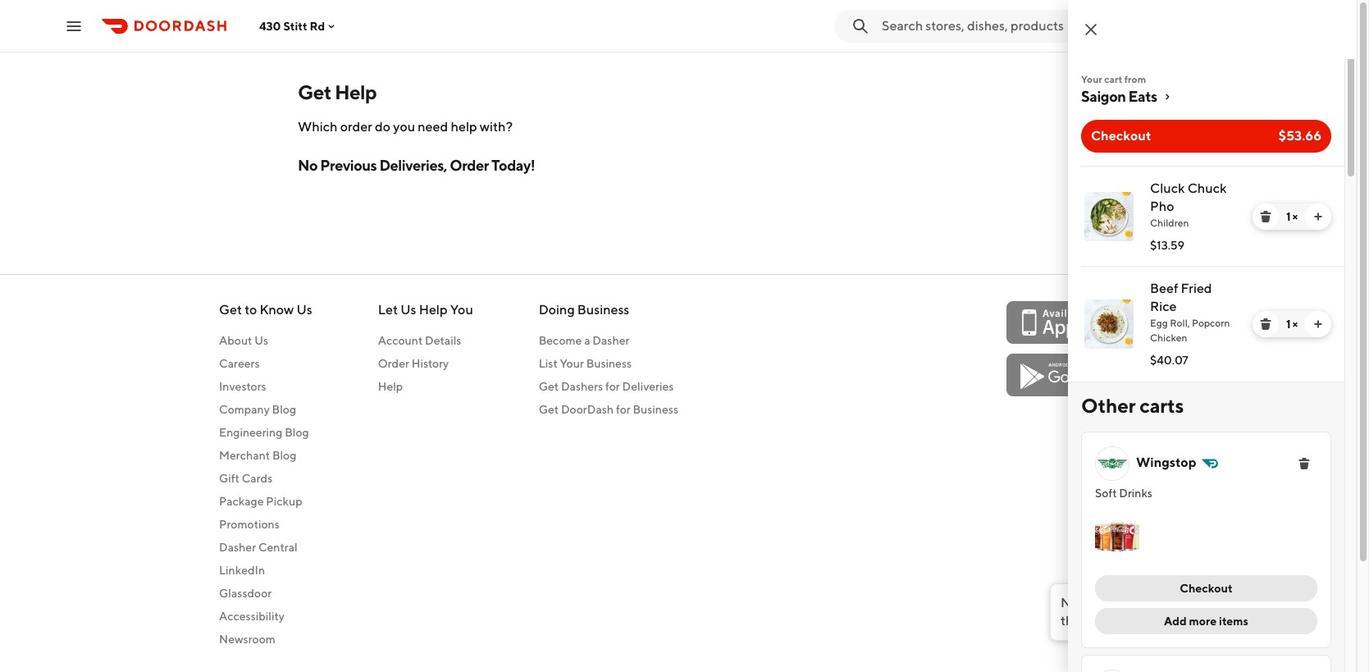 Task type: describe. For each thing, give the bounding box(es) containing it.
which order do you need help with?
[[298, 119, 513, 135]]

your cart from
[[1082, 73, 1147, 85]]

other
[[1082, 394, 1136, 417]]

with?
[[480, 119, 513, 135]]

previous
[[320, 157, 377, 174]]

more
[[1190, 615, 1217, 628]]

get for get help
[[298, 80, 331, 103]]

cluck chuck pho children
[[1151, 181, 1227, 229]]

remove item from cart image
[[1260, 318, 1273, 331]]

us for let us help you
[[401, 302, 417, 318]]

1 vertical spatial business
[[587, 357, 632, 370]]

list
[[539, 357, 558, 370]]

blog for company blog
[[272, 403, 296, 416]]

dasher central
[[219, 541, 298, 554]]

$40.07
[[1151, 354, 1189, 367]]

soft drinks image
[[1096, 515, 1140, 559]]

package pickup link
[[219, 494, 313, 510]]

1 for beef fried rice
[[1287, 318, 1291, 331]]

dasher central link
[[219, 539, 313, 556]]

no previous deliveries, order today!
[[298, 157, 535, 174]]

us for about us
[[255, 334, 268, 347]]

careers
[[219, 357, 260, 370]]

beef
[[1151, 281, 1179, 296]]

engineering blog
[[219, 426, 309, 439]]

need help with something other than an order?
[[1061, 595, 1253, 629]]

become a dasher link
[[539, 333, 679, 349]]

chuck
[[1188, 181, 1227, 196]]

central
[[258, 541, 298, 554]]

beef fried rice egg roll, popcorn chicken
[[1151, 281, 1231, 344]]

account details link
[[378, 333, 473, 349]]

help link
[[378, 379, 473, 395]]

eats
[[1129, 88, 1158, 105]]

delete saved cart image
[[1299, 457, 1312, 470]]

for for dashers
[[606, 380, 620, 393]]

help inside need help with something other than an order?
[[1097, 595, 1124, 611]]

remove item from cart image
[[1260, 210, 1273, 223]]

gift cards link
[[219, 471, 313, 487]]

add one to cart image for beef fried rice
[[1312, 318, 1326, 331]]

rd
[[310, 19, 325, 32]]

get doordash for business link
[[539, 402, 679, 418]]

do
[[375, 119, 391, 135]]

pickup
[[266, 495, 303, 508]]

company blog
[[219, 403, 296, 416]]

fried
[[1182, 281, 1213, 296]]

about us
[[219, 334, 268, 347]]

$53.66
[[1279, 128, 1322, 144]]

soft
[[1096, 487, 1118, 500]]

accessibility
[[219, 610, 285, 623]]

0 vertical spatial dasher
[[593, 334, 630, 347]]

engineering blog link
[[219, 425, 313, 441]]

package
[[219, 495, 264, 508]]

other
[[1221, 595, 1253, 611]]

gift
[[219, 472, 240, 485]]

promotions link
[[219, 517, 313, 533]]

investors link
[[219, 379, 313, 395]]

to
[[245, 302, 257, 318]]

than
[[1061, 613, 1089, 629]]

cards
[[242, 472, 273, 485]]

1 horizontal spatial your
[[1082, 73, 1103, 85]]

with
[[1126, 595, 1152, 611]]

430
[[259, 19, 281, 32]]

0 vertical spatial business
[[578, 302, 630, 318]]

other carts
[[1082, 394, 1185, 417]]

about us link
[[219, 333, 313, 349]]

you
[[450, 302, 473, 318]]

an
[[1091, 613, 1106, 629]]

get dashers for deliveries
[[539, 380, 674, 393]]

get help
[[298, 80, 377, 103]]

popcorn
[[1193, 317, 1231, 329]]

order?
[[1108, 613, 1148, 629]]

chat now
[[1150, 613, 1211, 629]]

open menu image
[[64, 16, 84, 36]]

1 horizontal spatial us
[[297, 302, 313, 318]]

430 stitt rd
[[259, 19, 325, 32]]

0 horizontal spatial help
[[451, 119, 477, 135]]

× for cluck chuck pho
[[1293, 210, 1299, 223]]

1 × for cluck chuck pho
[[1287, 210, 1299, 223]]

need
[[1061, 595, 1094, 611]]

beef fried rice image
[[1085, 300, 1134, 349]]

list your business link
[[539, 356, 679, 372]]

checkout link
[[1096, 576, 1318, 602]]

drinks
[[1120, 487, 1153, 500]]

which
[[298, 119, 338, 135]]

you
[[393, 119, 415, 135]]

× for beef fried rice
[[1293, 318, 1299, 331]]

order
[[340, 119, 373, 135]]

add one to cart image for cluck chuck pho
[[1312, 210, 1326, 223]]



Task type: vqa. For each thing, say whether or not it's contained in the screenshot.
top Dasher
yes



Task type: locate. For each thing, give the bounding box(es) containing it.
2 vertical spatial blog
[[272, 449, 297, 462]]

your right list
[[560, 357, 584, 370]]

1 horizontal spatial dasher
[[593, 334, 630, 347]]

1 × for beef fried rice
[[1287, 318, 1299, 331]]

from
[[1125, 73, 1147, 85]]

0 vertical spatial order
[[450, 157, 489, 174]]

linkedin link
[[219, 562, 313, 579]]

business down deliveries
[[633, 403, 679, 416]]

order history link
[[378, 356, 473, 372]]

no
[[298, 157, 318, 174]]

deliveries
[[623, 380, 674, 393]]

0 horizontal spatial order
[[378, 357, 410, 370]]

let us help you
[[378, 302, 473, 318]]

1 vertical spatial 1 ×
[[1287, 318, 1299, 331]]

0 vertical spatial help
[[451, 119, 477, 135]]

add one to cart image
[[1312, 210, 1326, 223], [1312, 318, 1326, 331]]

history
[[412, 357, 449, 370]]

get for get to know us
[[219, 302, 242, 318]]

0 horizontal spatial your
[[560, 357, 584, 370]]

your up "saigon"
[[1082, 73, 1103, 85]]

1 horizontal spatial help
[[1097, 595, 1124, 611]]

$13.59
[[1151, 239, 1185, 252]]

430 stitt rd button
[[259, 19, 338, 32]]

wingstop
[[1137, 455, 1197, 470]]

saigon eats
[[1082, 88, 1158, 105]]

get left to
[[219, 302, 242, 318]]

1 1 from the top
[[1287, 210, 1291, 223]]

get up which
[[298, 80, 331, 103]]

get for get doordash for business
[[539, 403, 559, 416]]

dasher
[[593, 334, 630, 347], [219, 541, 256, 554]]

merchant blog link
[[219, 448, 313, 464]]

0 horizontal spatial dasher
[[219, 541, 256, 554]]

1 add one to cart image from the top
[[1312, 210, 1326, 223]]

1 vertical spatial 1
[[1287, 318, 1291, 331]]

promotions
[[219, 518, 280, 531]]

0 vertical spatial help
[[335, 80, 377, 103]]

something
[[1155, 595, 1218, 611]]

list containing cluck chuck pho
[[1069, 166, 1345, 382]]

get
[[298, 80, 331, 103], [219, 302, 242, 318], [539, 380, 559, 393], [539, 403, 559, 416]]

0 horizontal spatial help
[[335, 80, 377, 103]]

become a dasher
[[539, 334, 630, 347]]

business up become a dasher link
[[578, 302, 630, 318]]

for inside "link"
[[616, 403, 631, 416]]

company
[[219, 403, 270, 416]]

order
[[450, 157, 489, 174], [378, 357, 410, 370]]

add more items button
[[1096, 608, 1318, 635]]

1 vertical spatial add one to cart image
[[1312, 318, 1326, 331]]

close image
[[1082, 20, 1102, 39]]

get inside "link"
[[539, 403, 559, 416]]

dasher up linkedin
[[219, 541, 256, 554]]

need
[[418, 119, 448, 135]]

linkedin
[[219, 564, 265, 577]]

cart
[[1105, 73, 1123, 85]]

doordash
[[561, 403, 614, 416]]

get dashers for deliveries link
[[539, 379, 679, 395]]

roll,
[[1171, 317, 1191, 329]]

1 vertical spatial ×
[[1293, 318, 1299, 331]]

1 vertical spatial help
[[1097, 595, 1124, 611]]

us
[[297, 302, 313, 318], [401, 302, 417, 318], [255, 334, 268, 347]]

help
[[451, 119, 477, 135], [1097, 595, 1124, 611]]

glassdoor
[[219, 587, 272, 600]]

glassdoor link
[[219, 585, 313, 602]]

business down become a dasher link
[[587, 357, 632, 370]]

1 horizontal spatial help
[[378, 380, 403, 393]]

1 × right remove item from cart image
[[1287, 210, 1299, 223]]

1 right remove item from cart image
[[1287, 210, 1291, 223]]

for down get dashers for deliveries link
[[616, 403, 631, 416]]

1 vertical spatial blog
[[285, 426, 309, 439]]

business inside "link"
[[633, 403, 679, 416]]

add one to cart image right remove item from cart icon
[[1312, 318, 1326, 331]]

add more items link
[[1096, 608, 1318, 635]]

2 vertical spatial business
[[633, 403, 679, 416]]

know
[[260, 302, 294, 318]]

accessibility link
[[219, 608, 313, 625]]

us right let
[[401, 302, 417, 318]]

2 1 × from the top
[[1287, 318, 1299, 331]]

2 × from the top
[[1293, 318, 1299, 331]]

1 vertical spatial dasher
[[219, 541, 256, 554]]

1 vertical spatial order
[[378, 357, 410, 370]]

investors
[[219, 380, 267, 393]]

chicken
[[1151, 332, 1188, 344]]

cluck chuck pho image
[[1085, 192, 1134, 241]]

1 right remove item from cart icon
[[1287, 318, 1291, 331]]

cluck
[[1151, 181, 1186, 196]]

2 vertical spatial help
[[378, 380, 403, 393]]

× right remove item from cart image
[[1293, 210, 1299, 223]]

blog down the engineering blog link
[[272, 449, 297, 462]]

order down account
[[378, 357, 410, 370]]

help up an
[[1097, 595, 1124, 611]]

1 × right remove item from cart icon
[[1287, 318, 1299, 331]]

1 ×
[[1287, 210, 1299, 223], [1287, 318, 1299, 331]]

blog
[[272, 403, 296, 416], [285, 426, 309, 439], [272, 449, 297, 462]]

blog for engineering blog
[[285, 426, 309, 439]]

1 horizontal spatial checkout
[[1181, 582, 1233, 595]]

0 horizontal spatial checkout
[[1092, 128, 1152, 144]]

merchant
[[219, 449, 270, 462]]

us right know
[[297, 302, 313, 318]]

doing business
[[539, 302, 630, 318]]

2 1 from the top
[[1287, 318, 1291, 331]]

0 vertical spatial 1 ×
[[1287, 210, 1299, 223]]

0 vertical spatial your
[[1082, 73, 1103, 85]]

newsroom
[[219, 633, 276, 646]]

0 vertical spatial blog
[[272, 403, 296, 416]]

get left doordash at the left of the page
[[539, 403, 559, 416]]

1 horizontal spatial order
[[450, 157, 489, 174]]

stitt
[[284, 19, 308, 32]]

0 vertical spatial add one to cart image
[[1312, 210, 1326, 223]]

1 1 × from the top
[[1287, 210, 1299, 223]]

deliveries,
[[380, 157, 447, 174]]

doing
[[539, 302, 575, 318]]

1 for cluck chuck pho
[[1287, 210, 1291, 223]]

dashers
[[561, 380, 603, 393]]

list your business
[[539, 357, 632, 370]]

careers link
[[219, 356, 313, 372]]

become
[[539, 334, 582, 347]]

add more items
[[1165, 615, 1249, 628]]

0 horizontal spatial us
[[255, 334, 268, 347]]

get for get dashers for deliveries
[[539, 380, 559, 393]]

list
[[1069, 166, 1345, 382]]

get to know us
[[219, 302, 313, 318]]

blog down investors 'link' in the left bottom of the page
[[272, 403, 296, 416]]

blog down company blog link
[[285, 426, 309, 439]]

merchant blog
[[219, 449, 297, 462]]

newsroom link
[[219, 631, 313, 648]]

1 × from the top
[[1293, 210, 1299, 223]]

2 horizontal spatial us
[[401, 302, 417, 318]]

chat
[[1150, 613, 1180, 629]]

your
[[1082, 73, 1103, 85], [560, 357, 584, 370]]

add
[[1165, 615, 1187, 628]]

checkout up the add more items link
[[1181, 582, 1233, 595]]

add one to cart image right remove item from cart image
[[1312, 210, 1326, 223]]

0 vertical spatial checkout
[[1092, 128, 1152, 144]]

order history
[[378, 357, 449, 370]]

order left today!
[[450, 157, 489, 174]]

help left you
[[419, 302, 448, 318]]

help right need
[[451, 119, 477, 135]]

get doordash for business
[[539, 403, 679, 416]]

for
[[606, 380, 620, 393], [616, 403, 631, 416]]

engineering
[[219, 426, 283, 439]]

checkout down saigon eats
[[1092, 128, 1152, 144]]

2 horizontal spatial help
[[419, 302, 448, 318]]

2 add one to cart image from the top
[[1312, 318, 1326, 331]]

1 vertical spatial your
[[560, 357, 584, 370]]

us up careers link
[[255, 334, 268, 347]]

1 vertical spatial for
[[616, 403, 631, 416]]

1 vertical spatial help
[[419, 302, 448, 318]]

let
[[378, 302, 398, 318]]

help up the order in the left of the page
[[335, 80, 377, 103]]

get down list
[[539, 380, 559, 393]]

for for doordash
[[616, 403, 631, 416]]

business
[[578, 302, 630, 318], [587, 357, 632, 370], [633, 403, 679, 416]]

soft drinks
[[1096, 487, 1153, 500]]

for down list your business link
[[606, 380, 620, 393]]

dasher up list your business link
[[593, 334, 630, 347]]

saigon eats link
[[1082, 87, 1332, 107]]

0 vertical spatial ×
[[1293, 210, 1299, 223]]

package pickup
[[219, 495, 303, 508]]

a
[[585, 334, 591, 347]]

items
[[1220, 615, 1249, 628]]

×
[[1293, 210, 1299, 223], [1293, 318, 1299, 331]]

account details
[[378, 334, 462, 347]]

0 vertical spatial for
[[606, 380, 620, 393]]

× right remove item from cart icon
[[1293, 318, 1299, 331]]

0 vertical spatial 1
[[1287, 210, 1291, 223]]

1 vertical spatial checkout
[[1181, 582, 1233, 595]]

saigon
[[1082, 88, 1127, 105]]

help down order history
[[378, 380, 403, 393]]

egg
[[1151, 317, 1169, 329]]

now
[[1183, 613, 1211, 629]]

blog for merchant blog
[[272, 449, 297, 462]]

company blog link
[[219, 402, 313, 418]]



